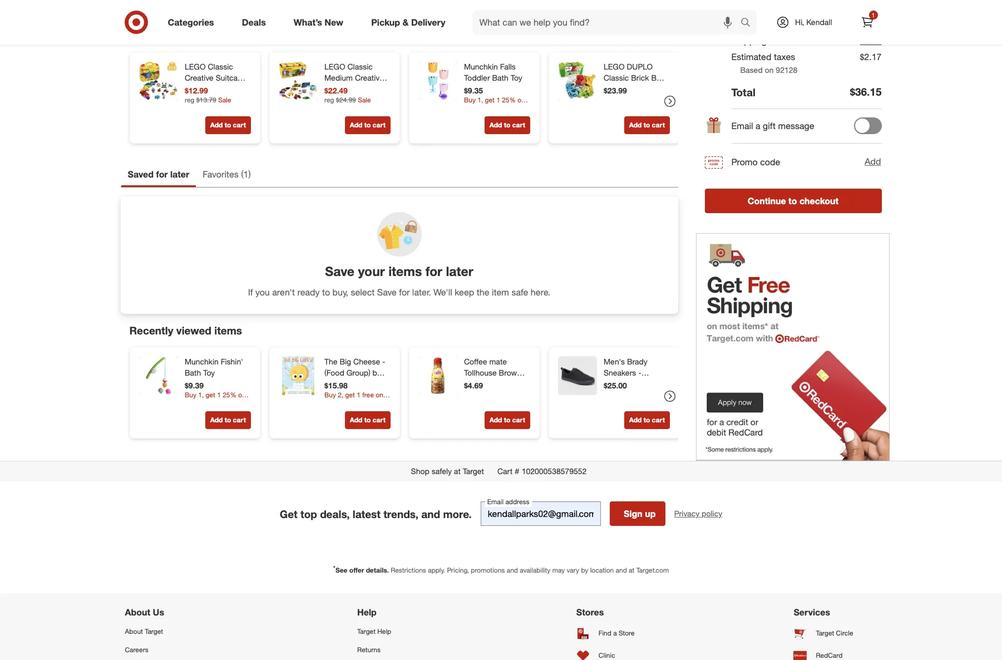 Task type: locate. For each thing, give the bounding box(es) containing it.
creative
[[184, 73, 213, 83], [355, 73, 384, 83], [324, 107, 353, 116], [342, 118, 371, 127]]

(hardcover)
[[324, 390, 365, 400]]

0 horizontal spatial and
[[421, 507, 440, 520]]

safely
[[432, 467, 452, 476]]

& inside men's brady sneakers - goodfellow & co™
[[646, 379, 650, 389]]

add to cart button for the big cheese - (food group) by jory john (hardcover)
[[345, 412, 390, 429]]

sign up button
[[610, 502, 665, 526]]

total
[[732, 86, 756, 98]]

to for the big cheese - (food group) by jory john (hardcover)'s add to cart button
[[364, 416, 371, 424]]

1 up $5.99
[[872, 12, 875, 18]]

lego up medium
[[324, 62, 345, 71]]

0 vertical spatial box
[[651, 73, 665, 83]]

$4.69
[[464, 381, 483, 390]]

1 vertical spatial -
[[638, 368, 641, 378]]

target circle link
[[794, 622, 877, 644]]

help up returns link
[[377, 627, 391, 635]]

to down munchkin fishin' bath toy link
[[224, 416, 231, 424]]

munchkin up '$9.39'
[[184, 357, 218, 366]]

1 lego from the left
[[184, 62, 205, 71]]

1 horizontal spatial bath
[[492, 73, 508, 83]]

1 vertical spatial items
[[214, 324, 242, 337]]

0 horizontal spatial &
[[403, 16, 409, 28]]

1 reg from the left
[[184, 96, 194, 104]]

bath up '$9.39'
[[184, 368, 201, 378]]

about target link
[[125, 622, 209, 640]]

lego inside lego classic medium creative brick box building toys for creative play, kids creative kit 10696
[[324, 62, 345, 71]]

add to cart down the (hardcover)
[[350, 416, 385, 424]]

items up the if you aren't ready to buy, select save for later. we'll keep the item safe here.
[[389, 263, 422, 279]]

munchkin inside munchkin fishin' bath toy
[[184, 357, 218, 366]]

continue
[[748, 195, 786, 206]]

at left 'target.com'
[[629, 566, 635, 575]]

- down brady
[[638, 368, 641, 378]]

add to cart button for lego classic medium creative brick box building toys for creative play, kids creative kit 10696
[[345, 117, 390, 134]]

toy inside munchkin fishin' bath toy
[[203, 368, 215, 378]]

classic inside lego classic creative suitcase 10713
[[208, 62, 233, 71]]

about up careers
[[125, 627, 143, 635]]

at inside * see offer details. restrictions apply. pricing, promotions and availability may vary by location and at target.com
[[629, 566, 635, 575]]

later
[[170, 169, 189, 180], [446, 263, 473, 279]]

1 horizontal spatial lego
[[324, 62, 345, 71]]

cart for munchkin fishin' bath toy
[[233, 416, 246, 424]]

0 horizontal spatial box
[[344, 84, 358, 94]]

sign up
[[624, 508, 656, 519]]

2 sale from the left
[[358, 96, 371, 104]]

reg inside $12.99 reg $13.79 sale
[[184, 96, 194, 104]]

lego up 10713
[[184, 62, 205, 71]]

$27.99
[[855, 17, 882, 28]]

- inside men's brady sneakers - goodfellow & co™
[[638, 368, 641, 378]]

about
[[125, 606, 150, 618], [125, 627, 143, 635]]

creative up toys
[[355, 73, 384, 83]]

0 horizontal spatial bath
[[184, 368, 201, 378]]

1 vertical spatial toy
[[203, 368, 215, 378]]

1 horizontal spatial 1
[[872, 12, 875, 18]]

cart for munchkin falls toddler bath toy
[[512, 121, 525, 129]]

1 horizontal spatial brick
[[631, 73, 649, 83]]

recent
[[205, 29, 237, 42]]

lego up '$23.99'
[[604, 62, 624, 71]]

add inside $25.00 add to cart
[[629, 416, 642, 424]]

0 horizontal spatial building
[[324, 95, 352, 105]]

add to cart button down co™
[[624, 412, 670, 429]]

1 vertical spatial &
[[646, 379, 650, 389]]

$22.49 reg $24.99 sale
[[324, 86, 371, 104]]

cart
[[233, 121, 246, 129], [372, 121, 385, 129], [512, 121, 525, 129], [652, 121, 665, 129], [233, 416, 246, 424], [372, 416, 385, 424], [512, 416, 525, 424], [652, 416, 665, 424]]

0 vertical spatial items
[[389, 263, 422, 279]]

items for viewed
[[214, 324, 242, 337]]

0 vertical spatial later
[[170, 169, 189, 180]]

add to cart button for coffee mate tollhouse brown butter chocolate chip cookie coffee creamer - 32 fl oz
[[484, 412, 530, 429]]

1 horizontal spatial based
[[740, 65, 763, 75]]

subtotal (1 item)
[[732, 17, 793, 28]]

None text field
[[481, 502, 601, 526]]

creative up 10713
[[184, 73, 213, 83]]

$5.99 button
[[860, 33, 882, 49]]

add to cart button down creamer
[[484, 412, 530, 429]]

butter
[[464, 379, 485, 389]]

apply.
[[428, 566, 445, 575]]

add for munchkin fishin' bath toy
[[210, 416, 223, 424]]

get free shipping on hundreds of thousands of items* with target redcard. apply now for a credit or debit redcard. *some restrictions apply. image
[[696, 233, 890, 461]]

redcard link
[[794, 644, 877, 660]]

0 horizontal spatial your
[[180, 29, 202, 42]]

1 horizontal spatial help
[[377, 627, 391, 635]]

your down categories
[[180, 29, 202, 42]]

0 vertical spatial help
[[357, 606, 377, 618]]

munchkin inside munchkin falls toddler bath toy
[[464, 62, 498, 71]]

buy,
[[333, 286, 348, 298]]

stores
[[576, 606, 604, 618]]

1 vertical spatial bath
[[184, 368, 201, 378]]

0 vertical spatial at
[[454, 467, 461, 476]]

more.
[[443, 507, 472, 520]]

1 vertical spatial munchkin
[[184, 357, 218, 366]]

later up keep
[[446, 263, 473, 279]]

1 horizontal spatial box
[[651, 73, 665, 83]]

co™
[[653, 379, 667, 389]]

1 horizontal spatial save
[[377, 286, 397, 298]]

$9.39
[[184, 381, 203, 390]]

offer
[[349, 566, 364, 575]]

1 horizontal spatial toy
[[510, 73, 522, 83]]

big
[[339, 357, 351, 366]]

1 horizontal spatial later
[[446, 263, 473, 279]]

target left circle
[[816, 629, 834, 637]]

about inside 'link'
[[125, 627, 143, 635]]

trends,
[[384, 507, 418, 520]]

1 right 'favorites'
[[243, 169, 248, 180]]

add to cart button for lego classic creative suitcase 10713
[[205, 117, 251, 134]]

0 horizontal spatial on
[[164, 29, 177, 42]]

cart inside $23.99 add to cart
[[652, 121, 665, 129]]

lego classic creative suitcase 10713 image
[[139, 61, 178, 100], [139, 61, 178, 100]]

to for add to cart button for munchkin fishin' bath toy
[[224, 416, 231, 424]]

a left gift
[[756, 120, 761, 131]]

redcard
[[816, 651, 843, 659]]

to for lego classic medium creative brick box building toys for creative play, kids creative kit 10696 add to cart button
[[364, 121, 371, 129]]

0 vertical spatial 1
[[872, 12, 875, 18]]

classic inside lego duplo classic brick box building set 10913
[[604, 73, 629, 83]]

1 horizontal spatial and
[[507, 566, 518, 575]]

add inside $23.99 add to cart
[[629, 121, 642, 129]]

to down creamer
[[504, 416, 510, 424]]

for right saved
[[156, 169, 168, 180]]

save right select
[[377, 286, 397, 298]]

1 vertical spatial based
[[740, 65, 763, 75]]

add to cart button down the (hardcover)
[[345, 412, 390, 429]]

0 horizontal spatial save
[[325, 263, 355, 279]]

0 vertical spatial brick
[[631, 73, 649, 83]]

and left more.
[[421, 507, 440, 520]]

toy down falls
[[510, 73, 522, 83]]

0 horizontal spatial later
[[170, 169, 189, 180]]

add to cart down play,
[[350, 121, 385, 129]]

the
[[477, 286, 489, 298]]

1 horizontal spatial at
[[629, 566, 635, 575]]

munchkin falls toddler bath toy link
[[464, 61, 528, 84]]

classic inside lego classic medium creative brick box building toys for creative play, kids creative kit 10696
[[347, 62, 373, 71]]

a right find
[[613, 629, 617, 637]]

0 vertical spatial coffee
[[464, 357, 487, 366]]

add to cart down creamer
[[489, 416, 525, 424]]

add to cart for $12.99
[[210, 121, 246, 129]]

target.com
[[636, 566, 669, 575]]

0 vertical spatial a
[[756, 120, 761, 131]]

creative inside lego classic creative suitcase 10713
[[184, 73, 213, 83]]

taxes
[[774, 51, 795, 62]]

- inside coffee mate tollhouse brown butter chocolate chip cookie coffee creamer - 32 fl oz
[[522, 401, 525, 411]]

save up buy,
[[325, 263, 355, 279]]

1 horizontal spatial classic
[[347, 62, 373, 71]]

0 horizontal spatial items
[[214, 324, 242, 337]]

& down 'cart item ready to fulfill' group
[[403, 16, 409, 28]]

& left co™
[[646, 379, 650, 389]]

munchkin fishin' bath toy image
[[139, 356, 178, 395], [139, 356, 178, 395]]

may
[[552, 566, 565, 575]]

0 vertical spatial -
[[382, 357, 385, 366]]

2 about from the top
[[125, 627, 143, 635]]

to down set
[[643, 121, 650, 129]]

cart inside $25.00 add to cart
[[652, 416, 665, 424]]

lego classic creative suitcase 10713
[[184, 62, 246, 94]]

1 horizontal spatial munchkin
[[464, 62, 498, 71]]

- for cheese
[[382, 357, 385, 366]]

favorites
[[203, 169, 239, 180]]

box
[[651, 73, 665, 83], [344, 84, 358, 94]]

0 horizontal spatial munchkin
[[184, 357, 218, 366]]

1
[[872, 12, 875, 18], [243, 169, 248, 180]]

pricing,
[[447, 566, 469, 575]]

0 vertical spatial toy
[[510, 73, 522, 83]]

1 vertical spatial brick
[[324, 84, 342, 94]]

- for sneakers
[[638, 368, 641, 378]]

add to cart down munchkin fishin' bath toy link
[[210, 416, 246, 424]]

message
[[778, 120, 814, 131]]

0 horizontal spatial classic
[[208, 62, 233, 71]]

to inside continue to checkout button
[[789, 195, 797, 206]]

for left later. at the top left of the page
[[399, 286, 410, 298]]

add to cart button down play,
[[345, 117, 390, 134]]

1 horizontal spatial a
[[756, 120, 761, 131]]

0 vertical spatial building
[[604, 84, 632, 94]]

careers
[[125, 645, 148, 654]]

coffee mate tollhouse brown butter chocolate chip cookie coffee creamer - 32 fl oz image
[[418, 356, 457, 395], [418, 356, 457, 395]]

to down men's brady sneakers - goodfellow & co™ at the bottom of the page
[[643, 416, 650, 424]]

us
[[153, 606, 164, 618]]

add to cart button for munchkin falls toddler bath toy
[[484, 117, 530, 134]]

by right vary
[[581, 566, 588, 575]]

classic up suitcase
[[208, 62, 233, 71]]

- right creamer
[[522, 401, 525, 411]]

0 horizontal spatial toy
[[203, 368, 215, 378]]

brick down medium
[[324, 84, 342, 94]]

2 vertical spatial -
[[522, 401, 525, 411]]

what's
[[294, 16, 322, 28]]

1 vertical spatial help
[[377, 627, 391, 635]]

classic up '$23.99'
[[604, 73, 629, 83]]

to down the (hardcover)
[[364, 416, 371, 424]]

$2.17
[[860, 51, 882, 62]]

bath inside munchkin falls toddler bath toy
[[492, 73, 508, 83]]

1 vertical spatial a
[[613, 629, 617, 637]]

to
[[224, 121, 231, 129], [364, 121, 371, 129], [504, 121, 510, 129], [643, 121, 650, 129], [789, 195, 797, 206], [322, 286, 330, 298], [224, 416, 231, 424], [364, 416, 371, 424], [504, 416, 510, 424], [643, 416, 650, 424]]

on down estimated taxes
[[765, 65, 774, 75]]

your
[[180, 29, 202, 42], [358, 263, 385, 279]]

about for about us
[[125, 606, 150, 618]]

0 vertical spatial munchkin
[[464, 62, 498, 71]]

box inside lego duplo classic brick box building set 10913
[[651, 73, 665, 83]]

about up about target at the left bottom
[[125, 606, 150, 618]]

2 horizontal spatial -
[[638, 368, 641, 378]]

to left kit
[[364, 121, 371, 129]]

0 vertical spatial by
[[372, 368, 381, 378]]

cart
[[498, 467, 513, 476]]

bath down falls
[[492, 73, 508, 83]]

toy up '$9.39'
[[203, 368, 215, 378]]

1 vertical spatial box
[[344, 84, 358, 94]]

1 vertical spatial at
[[629, 566, 635, 575]]

1 vertical spatial 1
[[243, 169, 248, 180]]

for
[[372, 95, 382, 105], [156, 169, 168, 180], [426, 263, 442, 279], [399, 286, 410, 298]]

reg down $22.49
[[324, 96, 334, 104]]

add to cart button down munchkin fishin' bath toy link
[[205, 412, 251, 429]]

box down duplo
[[651, 73, 665, 83]]

items up fishin'
[[214, 324, 242, 337]]

to right continue
[[789, 195, 797, 206]]

to for coffee mate tollhouse brown butter chocolate chip cookie coffee creamer - 32 fl oz add to cart button
[[504, 416, 510, 424]]

2 reg from the left
[[324, 96, 334, 104]]

reg down the $12.99
[[184, 96, 194, 104]]

the
[[324, 357, 337, 366]]

based for based on 92128
[[740, 65, 763, 75]]

lego classic medium creative brick box building toys for creative play, kids creative kit 10696 image
[[279, 61, 317, 100], [279, 61, 317, 100]]

for inside lego classic medium creative brick box building toys for creative play, kids creative kit 10696
[[372, 95, 382, 105]]

sale inside $12.99 reg $13.79 sale
[[218, 96, 231, 104]]

lego inside lego classic creative suitcase 10713
[[184, 62, 205, 71]]

kit
[[373, 118, 382, 127]]

add to cart button for lego duplo classic brick box building set 10913
[[624, 117, 670, 134]]

0 horizontal spatial -
[[382, 357, 385, 366]]

and left availability
[[507, 566, 518, 575]]

0 vertical spatial about
[[125, 606, 150, 618]]

$9.35
[[464, 86, 483, 95]]

careers link
[[125, 640, 209, 659]]

1 vertical spatial your
[[358, 263, 385, 279]]

1 about from the top
[[125, 606, 150, 618]]

0 vertical spatial save
[[325, 263, 355, 279]]

checkout
[[800, 195, 839, 206]]

1 horizontal spatial sale
[[358, 96, 371, 104]]

- inside the big cheese - (food group) by jory john (hardcover)
[[382, 357, 385, 366]]

estimated taxes
[[732, 51, 795, 62]]

2 lego from the left
[[324, 62, 345, 71]]

(food
[[324, 368, 344, 378]]

goodfellow
[[604, 379, 643, 389]]

box up $24.99
[[344, 84, 358, 94]]

0 vertical spatial on
[[164, 29, 177, 42]]

1 sale from the left
[[218, 96, 231, 104]]

lego duplo classic brick box building set 10913 link
[[604, 61, 668, 105]]

1 vertical spatial on
[[765, 65, 774, 75]]

1 vertical spatial about
[[125, 627, 143, 635]]

on for 92128
[[765, 65, 774, 75]]

add to cart button down set
[[624, 117, 670, 134]]

brick up set
[[631, 73, 649, 83]]

- right cheese
[[382, 357, 385, 366]]

item
[[492, 286, 509, 298]]

0 vertical spatial bath
[[492, 73, 508, 83]]

3 lego from the left
[[604, 62, 624, 71]]

add to cart for $15.98
[[350, 416, 385, 424]]

1 horizontal spatial by
[[581, 566, 588, 575]]

1 horizontal spatial building
[[604, 84, 632, 94]]

chocolate
[[488, 379, 523, 389]]

pickup & delivery link
[[362, 10, 459, 35]]

0 horizontal spatial based
[[129, 29, 161, 42]]

to down $12.99 reg $13.79 sale
[[224, 121, 231, 129]]

coffee up fl
[[464, 401, 487, 411]]

by down cheese
[[372, 368, 381, 378]]

10913
[[604, 95, 625, 105]]

1 vertical spatial by
[[581, 566, 588, 575]]

classic up medium
[[347, 62, 373, 71]]

0 vertical spatial based
[[129, 29, 161, 42]]

0 horizontal spatial sale
[[218, 96, 231, 104]]

men's brady sneakers - goodfellow & co™
[[604, 357, 667, 389]]

add for coffee mate tollhouse brown butter chocolate chip cookie coffee creamer - 32 fl oz
[[489, 416, 502, 424]]

What can we help you find? suggestions appear below search field
[[473, 10, 744, 35]]

munchkin up toddler
[[464, 62, 498, 71]]

add inside add button
[[865, 156, 881, 167]]

0 horizontal spatial brick
[[324, 84, 342, 94]]

$15.98
[[324, 381, 347, 390]]

0 horizontal spatial by
[[372, 368, 381, 378]]

reg inside the $22.49 reg $24.99 sale
[[324, 96, 334, 104]]

&
[[403, 16, 409, 28], [646, 379, 650, 389]]

sale up play,
[[358, 96, 371, 104]]

based for based on your recent browsing
[[129, 29, 161, 42]]

email a gift message
[[732, 120, 814, 131]]

1 vertical spatial building
[[324, 95, 352, 105]]

add to cart down $13.79
[[210, 121, 246, 129]]

0 horizontal spatial lego
[[184, 62, 205, 71]]

and right location
[[616, 566, 627, 575]]

1 vertical spatial coffee
[[464, 401, 487, 411]]

estimated
[[732, 51, 772, 62]]

for right toys
[[372, 95, 382, 105]]

reg for $22.49
[[324, 96, 334, 104]]

2 horizontal spatial lego
[[604, 62, 624, 71]]

lego for lego classic creative suitcase 10713
[[184, 62, 205, 71]]

0 horizontal spatial reg
[[184, 96, 194, 104]]

0 vertical spatial your
[[180, 29, 202, 42]]

help up target help
[[357, 606, 377, 618]]

by inside the big cheese - (food group) by jory john (hardcover)
[[372, 368, 381, 378]]

add to cart button down munchkin falls toddler bath toy link
[[484, 117, 530, 134]]

coffee up tollhouse
[[464, 357, 487, 366]]

munchkin falls toddler bath toy image
[[418, 61, 457, 100], [418, 61, 457, 100]]

duplo
[[627, 62, 653, 71]]

1 horizontal spatial -
[[522, 401, 525, 411]]

suitcase
[[215, 73, 246, 83]]

add to cart button down $13.79
[[205, 117, 251, 134]]

10713
[[184, 84, 206, 94]]

to down munchkin falls toddler bath toy link
[[504, 121, 510, 129]]

keep
[[455, 286, 474, 298]]

cart for lego classic medium creative brick box building toys for creative play, kids creative kit 10696
[[372, 121, 385, 129]]

your up select
[[358, 263, 385, 279]]

add to cart down munchkin falls toddler bath toy link
[[489, 121, 525, 129]]

1 horizontal spatial &
[[646, 379, 650, 389]]

1 horizontal spatial items
[[389, 263, 422, 279]]

1 horizontal spatial on
[[765, 65, 774, 75]]

lego duplo classic brick box building set 10913 image
[[558, 61, 597, 100], [558, 61, 597, 100]]

cart for the big cheese - (food group) by jory john (hardcover)
[[372, 416, 385, 424]]

lego inside lego duplo classic brick box building set 10913
[[604, 62, 624, 71]]

brick inside lego classic medium creative brick box building toys for creative play, kids creative kit 10696
[[324, 84, 342, 94]]

sale inside the $22.49 reg $24.99 sale
[[358, 96, 371, 104]]

2 horizontal spatial classic
[[604, 73, 629, 83]]

add to cart for $22.49
[[350, 121, 385, 129]]

target down the us
[[145, 627, 163, 635]]

sale right $13.79
[[218, 96, 231, 104]]

at right safely at bottom
[[454, 467, 461, 476]]

on down categories
[[164, 29, 177, 42]]

10696
[[324, 129, 346, 138]]

later right saved
[[170, 169, 189, 180]]

men's brady sneakers - goodfellow & co™ image
[[558, 356, 597, 395], [558, 356, 597, 395]]

1 horizontal spatial reg
[[324, 96, 334, 104]]

0 horizontal spatial a
[[613, 629, 617, 637]]



Task type: describe. For each thing, give the bounding box(es) containing it.
0 horizontal spatial help
[[357, 606, 377, 618]]

ready
[[297, 286, 320, 298]]

cheese
[[353, 357, 380, 366]]

fishin'
[[220, 357, 243, 366]]

creative up kids
[[324, 107, 353, 116]]

add to cart for $9.39
[[210, 416, 246, 424]]

$23.99 add to cart
[[604, 86, 665, 129]]

items for your
[[389, 263, 422, 279]]

select
[[351, 286, 375, 298]]

deals,
[[320, 507, 350, 520]]

building inside lego classic medium creative brick box building toys for creative play, kids creative kit 10696
[[324, 95, 352, 105]]

about target
[[125, 627, 163, 635]]

find
[[599, 629, 612, 637]]

lego classic medium creative brick box building toys for creative play, kids creative kit 10696
[[324, 62, 384, 138]]

target up returns at the bottom left of page
[[357, 627, 376, 635]]

play,
[[355, 107, 371, 116]]

code
[[760, 156, 780, 167]]

find a store
[[599, 629, 635, 637]]

for up we'll
[[426, 263, 442, 279]]

munchkin fishin' bath toy link
[[184, 356, 248, 379]]

saved for later
[[128, 169, 189, 180]]

$22.49
[[324, 86, 347, 95]]

building inside lego duplo classic brick box building set 10913
[[604, 84, 632, 94]]

$12.99 reg $13.79 sale
[[184, 86, 231, 104]]

set
[[634, 84, 646, 94]]

to for add to cart button related to munchkin falls toddler bath toy
[[504, 121, 510, 129]]

if you aren't ready to buy, select save for later. we'll keep the item safe here.
[[248, 286, 551, 298]]

cart item ready to fulfill group
[[121, 0, 678, 10]]

browsing
[[240, 29, 286, 42]]

details.
[[366, 566, 389, 575]]

add for lego classic medium creative brick box building toys for creative play, kids creative kit 10696
[[350, 121, 362, 129]]

add to cart button for men's brady sneakers - goodfellow & co™
[[624, 412, 670, 429]]

target inside 'link'
[[145, 627, 163, 635]]

oz
[[481, 413, 489, 422]]

hi,
[[795, 17, 804, 27]]

add for munchkin falls toddler bath toy
[[489, 121, 502, 129]]

to for add to cart button related to lego classic creative suitcase 10713
[[224, 121, 231, 129]]

a for gift
[[756, 120, 761, 131]]

up
[[645, 508, 656, 519]]

pickup
[[371, 16, 400, 28]]

mate
[[489, 357, 507, 366]]

add button
[[864, 155, 882, 169]]

toys
[[355, 95, 370, 105]]

add for the big cheese - (food group) by jory john (hardcover)
[[350, 416, 362, 424]]

on for your
[[164, 29, 177, 42]]

add to cart for $9.35
[[489, 121, 525, 129]]

1 vertical spatial later
[[446, 263, 473, 279]]

gift
[[763, 120, 776, 131]]

tollhouse
[[464, 368, 497, 378]]

the big cheese - (food group) by  jory john (hardcover) image
[[279, 356, 317, 395]]

to inside $25.00 add to cart
[[643, 416, 650, 424]]

categories
[[168, 16, 214, 28]]

cart for coffee mate tollhouse brown butter chocolate chip cookie coffee creamer - 32 fl oz
[[512, 416, 525, 424]]

privacy policy link
[[674, 508, 723, 519]]

a for store
[[613, 629, 617, 637]]

item)
[[776, 18, 793, 28]]

recently
[[129, 324, 173, 337]]

new
[[325, 16, 343, 28]]

promo code
[[732, 156, 780, 167]]

cookie
[[482, 390, 507, 400]]

lego classic creative suitcase 10713 link
[[184, 61, 248, 94]]

lego duplo classic brick box building set 10913
[[604, 62, 665, 105]]

favorites ( 1 )
[[203, 169, 251, 180]]

continue to checkout button
[[705, 188, 882, 213]]

2 coffee from the top
[[464, 401, 487, 411]]

recently viewed items
[[129, 324, 242, 337]]

aren't
[[272, 286, 295, 298]]

0 horizontal spatial 1
[[243, 169, 248, 180]]

see
[[336, 566, 348, 575]]

for inside saved for later link
[[156, 169, 168, 180]]

by inside * see offer details. restrictions apply. pricing, promotions and availability may vary by location and at target.com
[[581, 566, 588, 575]]

add to cart button for munchkin fishin' bath toy
[[205, 412, 251, 429]]

classic for creative
[[347, 62, 373, 71]]

creative down play,
[[342, 118, 371, 127]]

toy inside munchkin falls toddler bath toy
[[510, 73, 522, 83]]

falls
[[500, 62, 516, 71]]

what's new link
[[284, 10, 357, 35]]

kendall
[[807, 17, 832, 27]]

brick inside lego duplo classic brick box building set 10913
[[631, 73, 649, 83]]

safe
[[512, 286, 528, 298]]

coffee mate tollhouse brown butter chocolate chip cookie coffee creamer - 32 fl oz link
[[464, 356, 528, 422]]

hi, kendall
[[795, 17, 832, 27]]

the big cheese - (food group) by jory john (hardcover) link
[[324, 356, 388, 400]]

toddler
[[464, 73, 490, 83]]

saved for later link
[[121, 164, 196, 187]]

lego classic medium creative brick box building toys for creative play, kids creative kit 10696 link
[[324, 61, 388, 138]]

shipping
[[732, 35, 767, 46]]

2 horizontal spatial and
[[616, 566, 627, 575]]

munchkin for toddler
[[464, 62, 498, 71]]

creamer
[[489, 401, 519, 411]]

reg for $12.99
[[184, 96, 194, 104]]

to for continue to checkout button
[[789, 195, 797, 206]]

john
[[341, 379, 359, 389]]

target help link
[[357, 622, 428, 640]]

circle
[[836, 629, 853, 637]]

returns link
[[357, 640, 428, 659]]

sale for $22.49
[[358, 96, 371, 104]]

clinic
[[599, 651, 615, 659]]

we'll
[[434, 286, 452, 298]]

continue to checkout
[[748, 195, 839, 206]]

add for lego classic creative suitcase 10713
[[210, 121, 223, 129]]

the big cheese - (food group) by jory john (hardcover)
[[324, 357, 385, 400]]

to left buy,
[[322, 286, 330, 298]]

privacy
[[674, 509, 700, 518]]

target help
[[357, 627, 391, 635]]

coffee mate tollhouse brown butter chocolate chip cookie coffee creamer - 32 fl oz
[[464, 357, 525, 422]]

0 vertical spatial &
[[403, 16, 409, 28]]

sale for $12.99
[[218, 96, 231, 104]]

lego for lego classic medium creative brick box building toys for creative play, kids creative kit 10696
[[324, 62, 345, 71]]

search
[[736, 18, 763, 29]]

classic for suitcase
[[208, 62, 233, 71]]

find a store link
[[576, 622, 645, 644]]

1 horizontal spatial your
[[358, 263, 385, 279]]

to inside $23.99 add to cart
[[643, 121, 650, 129]]

men's brady sneakers - goodfellow & co™ link
[[604, 356, 668, 389]]

$13.79
[[196, 96, 216, 104]]

sign
[[624, 508, 643, 519]]

1 vertical spatial save
[[377, 286, 397, 298]]

bath inside munchkin fishin' bath toy
[[184, 368, 201, 378]]

based on your recent browsing
[[129, 29, 286, 42]]

target left cart
[[463, 467, 484, 476]]

)
[[248, 169, 251, 180]]

save your items for later
[[325, 263, 473, 279]]

email
[[732, 120, 753, 131]]

vary
[[567, 566, 579, 575]]

munchkin for bath
[[184, 357, 218, 366]]

brown
[[499, 368, 521, 378]]

lego for lego duplo classic brick box building set 10913
[[604, 62, 624, 71]]

about for about target
[[125, 627, 143, 635]]

box inside lego classic medium creative brick box building toys for creative play, kids creative kit 10696
[[344, 84, 358, 94]]

munchkin fishin' bath toy
[[184, 357, 243, 378]]

1 coffee from the top
[[464, 357, 487, 366]]

cart for lego classic creative suitcase 10713
[[233, 121, 246, 129]]

brady
[[627, 357, 647, 366]]

0 horizontal spatial at
[[454, 467, 461, 476]]

fl
[[475, 413, 479, 422]]

location
[[590, 566, 614, 575]]

if
[[248, 286, 253, 298]]

returns
[[357, 645, 381, 654]]

deals link
[[232, 10, 280, 35]]



Task type: vqa. For each thing, say whether or not it's contained in the screenshot.
topmost the Find
no



